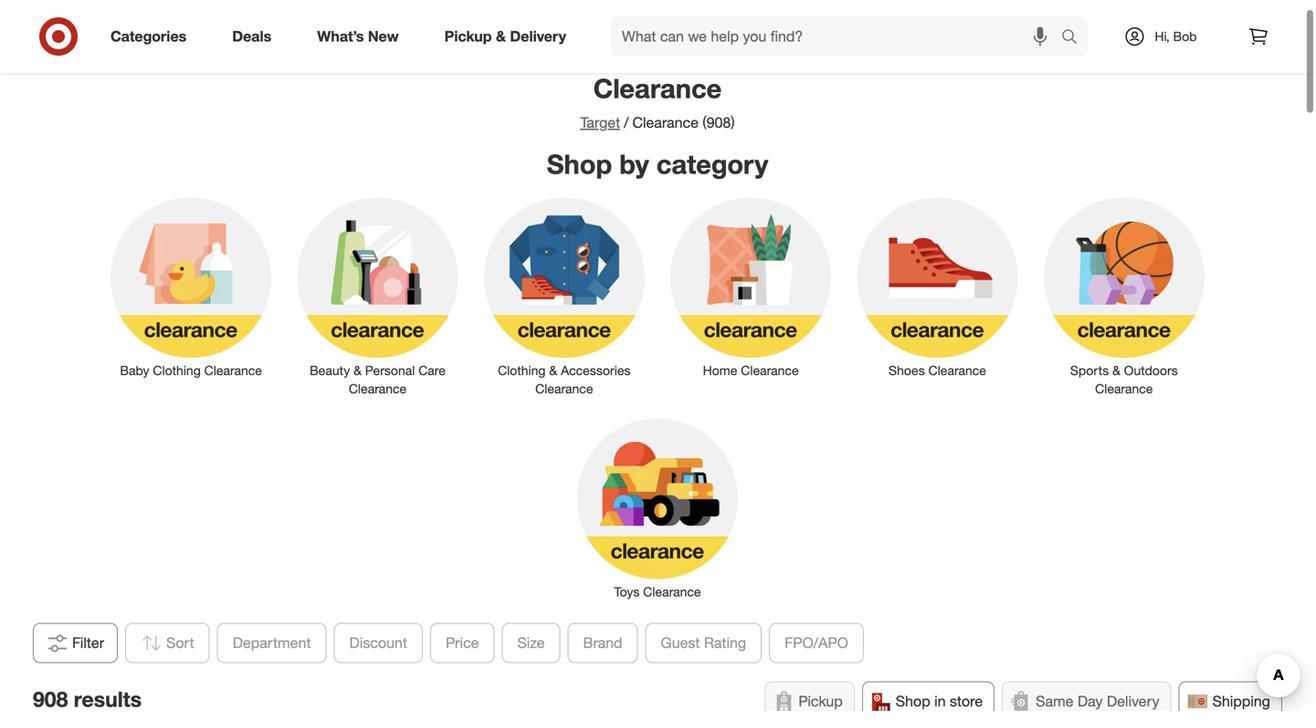 Task type: locate. For each thing, give the bounding box(es) containing it.
shop left in
[[896, 693, 930, 710]]

pickup inside pickup button
[[799, 693, 843, 710]]

2 clothing from the left
[[498, 363, 546, 379]]

pickup & delivery
[[444, 27, 566, 45]]

baby clothing clearance link
[[98, 194, 284, 380]]

rating
[[704, 634, 746, 652]]

& for sports
[[1113, 363, 1121, 379]]

size button
[[502, 623, 560, 663]]

same day delivery
[[1036, 693, 1160, 710]]

pickup
[[444, 27, 492, 45], [799, 693, 843, 710]]

clothing right baby
[[153, 363, 201, 379]]

target link
[[580, 114, 620, 132]]

toys
[[614, 584, 640, 600]]

delivery for same day delivery
[[1107, 693, 1160, 710]]

0 horizontal spatial shop
[[547, 148, 612, 180]]

pickup inside pickup & delivery link
[[444, 27, 492, 45]]

0 horizontal spatial pickup
[[444, 27, 492, 45]]

target
[[580, 114, 620, 132]]

clearance
[[593, 72, 722, 105], [632, 114, 699, 132], [204, 363, 262, 379], [741, 363, 799, 379], [929, 363, 986, 379], [349, 381, 407, 397], [535, 381, 593, 397], [1095, 381, 1153, 397], [643, 584, 701, 600]]

What can we help you find? suggestions appear below search field
[[611, 16, 1066, 57]]

shoes clearance
[[889, 363, 986, 379]]

pickup for pickup & delivery
[[444, 27, 492, 45]]

& for clothing
[[549, 363, 557, 379]]

department
[[233, 634, 311, 652]]

shop for shop by category
[[547, 148, 612, 180]]

&
[[496, 27, 506, 45], [354, 363, 362, 379], [549, 363, 557, 379], [1113, 363, 1121, 379]]

shop inside shop in store button
[[896, 693, 930, 710]]

1 horizontal spatial clothing
[[498, 363, 546, 379]]

1 vertical spatial shop
[[896, 693, 930, 710]]

1 horizontal spatial delivery
[[1107, 693, 1160, 710]]

store
[[950, 693, 983, 710]]

personal
[[365, 363, 415, 379]]

discount
[[350, 634, 407, 652]]

department button
[[217, 623, 327, 663]]

categories link
[[95, 16, 209, 57]]

0 vertical spatial pickup
[[444, 27, 492, 45]]

shop
[[547, 148, 612, 180], [896, 693, 930, 710]]

guest rating button
[[645, 623, 762, 663]]

clothing left accessories
[[498, 363, 546, 379]]

search button
[[1053, 16, 1097, 60]]

delivery inside same day delivery button
[[1107, 693, 1160, 710]]

0 horizontal spatial delivery
[[510, 27, 566, 45]]

same day delivery button
[[1002, 682, 1171, 711]]

beauty
[[310, 363, 350, 379]]

pickup right "new"
[[444, 27, 492, 45]]

pickup button
[[765, 682, 855, 711]]

1 horizontal spatial shop
[[896, 693, 930, 710]]

0 horizontal spatial clothing
[[153, 363, 201, 379]]

delivery
[[510, 27, 566, 45], [1107, 693, 1160, 710]]

same
[[1036, 693, 1074, 710]]

new
[[368, 27, 399, 45]]

beauty & personal care clearance
[[310, 363, 446, 397]]

what's new link
[[302, 16, 422, 57]]

hi, bob
[[1155, 28, 1197, 44]]

care
[[419, 363, 446, 379]]

1 vertical spatial pickup
[[799, 693, 843, 710]]

& inside sports & outdoors clearance
[[1113, 363, 1121, 379]]

0 vertical spatial delivery
[[510, 27, 566, 45]]

& inside pickup & delivery link
[[496, 27, 506, 45]]

& inside clothing & accessories clearance
[[549, 363, 557, 379]]

1 vertical spatial delivery
[[1107, 693, 1160, 710]]

deals
[[232, 27, 271, 45]]

by
[[619, 148, 649, 180]]

pickup down fpo/apo button
[[799, 693, 843, 710]]

pickup & delivery link
[[429, 16, 589, 57]]

1 horizontal spatial pickup
[[799, 693, 843, 710]]

shop for shop in store
[[896, 693, 930, 710]]

clothing & accessories clearance link
[[471, 194, 658, 398]]

fpo/apo
[[785, 634, 849, 652]]

brand
[[583, 634, 623, 652]]

clearance target / clearance (908)
[[580, 72, 735, 132]]

clearance inside sports & outdoors clearance
[[1095, 381, 1153, 397]]

in
[[934, 693, 946, 710]]

1 clothing from the left
[[153, 363, 201, 379]]

shipping button
[[1179, 682, 1282, 711]]

clothing
[[153, 363, 201, 379], [498, 363, 546, 379]]

guest
[[661, 634, 700, 652]]

delivery inside pickup & delivery link
[[510, 27, 566, 45]]

fpo/apo button
[[769, 623, 864, 663]]

sports & outdoors clearance
[[1070, 363, 1178, 397]]

home clearance link
[[658, 194, 844, 380]]

sports & outdoors clearance link
[[1031, 194, 1217, 398]]

& inside beauty & personal care clearance
[[354, 363, 362, 379]]

hi,
[[1155, 28, 1170, 44]]

what's
[[317, 27, 364, 45]]

0 vertical spatial shop
[[547, 148, 612, 180]]

delivery for pickup & delivery
[[510, 27, 566, 45]]

shop down 'target'
[[547, 148, 612, 180]]



Task type: describe. For each thing, give the bounding box(es) containing it.
size
[[517, 634, 545, 652]]

clearance inside beauty & personal care clearance
[[349, 381, 407, 397]]

sort button
[[125, 623, 210, 663]]

categories
[[111, 27, 187, 45]]

home
[[703, 363, 737, 379]]

clearance inside "link"
[[741, 363, 799, 379]]

filter button
[[33, 623, 118, 663]]

& for pickup
[[496, 27, 506, 45]]

toys clearance link
[[564, 415, 751, 601]]

shoes
[[889, 363, 925, 379]]

baby clothing clearance
[[120, 363, 262, 379]]

pickup for pickup
[[799, 693, 843, 710]]

home clearance
[[703, 363, 799, 379]]

sports
[[1070, 363, 1109, 379]]

clothing & accessories clearance
[[498, 363, 631, 397]]

accessories
[[561, 363, 631, 379]]

price
[[446, 634, 479, 652]]

clothing inside clothing & accessories clearance
[[498, 363, 546, 379]]

category
[[656, 148, 768, 180]]

(908)
[[703, 114, 735, 132]]

outdoors
[[1124, 363, 1178, 379]]

shipping
[[1213, 693, 1270, 710]]

what's new
[[317, 27, 399, 45]]

shop by category
[[547, 148, 768, 180]]

day
[[1078, 693, 1103, 710]]

sort
[[166, 634, 194, 652]]

shoes clearance link
[[844, 194, 1031, 380]]

guest rating
[[661, 634, 746, 652]]

clearance inside clothing & accessories clearance
[[535, 381, 593, 397]]

baby
[[120, 363, 149, 379]]

deals link
[[217, 16, 294, 57]]

toys clearance
[[614, 584, 701, 600]]

shop in store
[[896, 693, 983, 710]]

beauty & personal care clearance link
[[284, 194, 471, 398]]

bob
[[1173, 28, 1197, 44]]

price button
[[430, 623, 495, 663]]

discount button
[[334, 623, 423, 663]]

shop in store button
[[862, 682, 995, 711]]

/
[[624, 114, 629, 132]]

& for beauty
[[354, 363, 362, 379]]

search
[[1053, 29, 1097, 47]]

brand button
[[568, 623, 638, 663]]

filter
[[72, 634, 104, 652]]



Task type: vqa. For each thing, say whether or not it's contained in the screenshot.
second Christmas from the left
no



